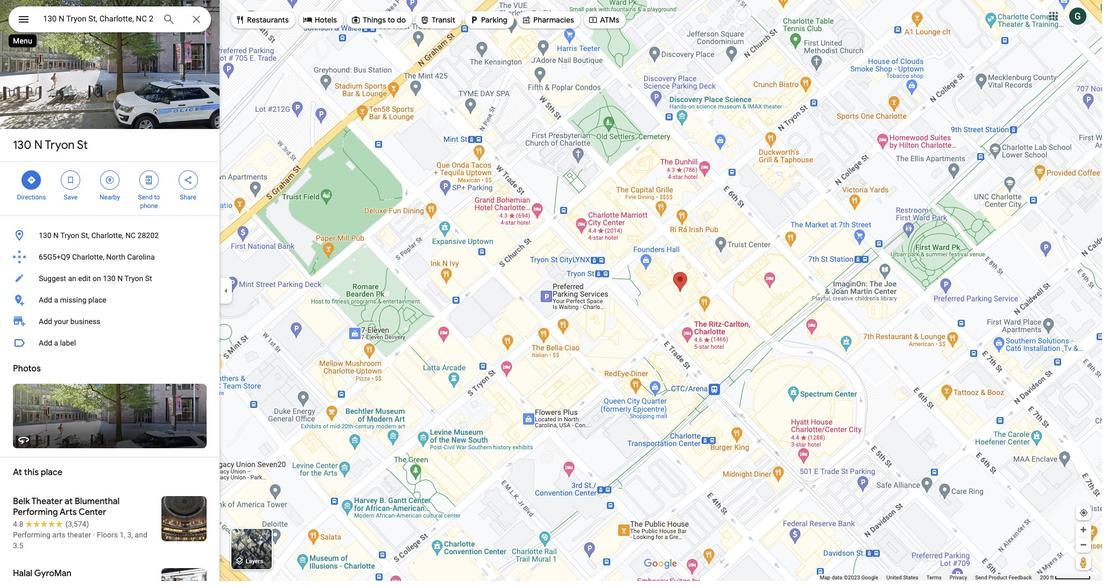 Task type: describe. For each thing, give the bounding box(es) containing it.
united states
[[886, 575, 918, 581]]

200
[[1040, 575, 1049, 581]]

suggest
[[39, 274, 66, 283]]

belk theater at blumenthal performing arts center
[[13, 497, 120, 518]]

(3,574)
[[65, 520, 89, 529]]


[[351, 14, 361, 26]]

feedback
[[1009, 575, 1032, 581]]

none field inside 130 n tryon st, charlotte, nc 28202 field
[[43, 12, 154, 25]]

map
[[820, 575, 830, 581]]

arts
[[60, 507, 77, 518]]

 atms
[[588, 14, 619, 26]]

gyroman
[[34, 569, 71, 580]]

2 vertical spatial tryon
[[125, 274, 143, 283]]

on
[[93, 274, 101, 283]]

3.5
[[13, 542, 23, 551]]

edit
[[78, 274, 91, 283]]

add for add a missing place
[[39, 296, 52, 305]]

add your business link
[[0, 311, 220, 333]]

share
[[180, 194, 196, 201]]

data
[[832, 575, 842, 581]]

save
[[64, 194, 78, 201]]

blumenthal
[[75, 497, 120, 507]]


[[183, 174, 193, 186]]


[[469, 14, 479, 26]]

·
[[93, 531, 95, 540]]

privacy button
[[950, 575, 967, 582]]

add for add a label
[[39, 339, 52, 348]]

130 N Tryon St, Charlotte, NC 28202 field
[[9, 6, 211, 32]]

28202
[[138, 231, 159, 240]]

tryon for st,
[[60, 231, 79, 240]]

map data ©2023 google
[[820, 575, 878, 581]]

nearby
[[100, 194, 120, 201]]

130 for 130 n tryon st, charlotte, nc 28202
[[39, 231, 51, 240]]


[[303, 14, 312, 26]]

130 for 130 n tryon st
[[13, 138, 31, 153]]

at this place
[[13, 468, 62, 478]]

hotels
[[315, 15, 337, 25]]

st inside suggest an edit on 130 n tryon st button
[[145, 274, 152, 283]]

google account: greg robinson  
(robinsongreg175@gmail.com) image
[[1069, 7, 1087, 25]]

add for add your business
[[39, 318, 52, 326]]

and
[[135, 531, 147, 540]]

product
[[989, 575, 1007, 581]]

add a missing place
[[39, 296, 106, 305]]

 things to do
[[351, 14, 406, 26]]

carolina
[[127, 253, 155, 262]]

 restaurants
[[235, 14, 289, 26]]

add a label
[[39, 339, 76, 348]]

layers
[[246, 559, 263, 566]]

halal gyroman
[[13, 569, 71, 580]]

2 performing from the top
[[13, 531, 51, 540]]

 pharmacies
[[521, 14, 574, 26]]

google
[[861, 575, 878, 581]]

north
[[106, 253, 125, 262]]

directions
[[17, 194, 46, 201]]

an
[[68, 274, 76, 283]]

show your location image
[[1079, 509, 1089, 518]]


[[521, 14, 531, 26]]

states
[[903, 575, 918, 581]]

0 vertical spatial charlotte,
[[91, 231, 124, 240]]

google maps element
[[0, 0, 1102, 582]]

at
[[65, 497, 73, 507]]

theater
[[67, 531, 91, 540]]


[[17, 12, 30, 27]]

1 vertical spatial place
[[41, 468, 62, 478]]

at
[[13, 468, 22, 478]]

a for label
[[54, 339, 58, 348]]

 hotels
[[303, 14, 337, 26]]

130 n tryon st, charlotte, nc 28202
[[39, 231, 159, 240]]

theater
[[32, 497, 63, 507]]

2 horizontal spatial 130
[[103, 274, 116, 283]]

floors 1, 3, and 3.5
[[13, 531, 147, 551]]

 search field
[[9, 6, 211, 34]]

floors
[[97, 531, 118, 540]]

zoom in image
[[1080, 526, 1088, 534]]

atms
[[600, 15, 619, 25]]

halal gyroman link
[[0, 560, 220, 582]]

pharmacies
[[533, 15, 574, 25]]


[[66, 174, 75, 186]]

n for 130 n tryon st, charlotte, nc 28202
[[53, 231, 59, 240]]

3,
[[127, 531, 133, 540]]

actions for 130 n tryon st region
[[0, 162, 220, 216]]

130 n tryon st, charlotte, nc 28202 button
[[0, 225, 220, 246]]


[[105, 174, 115, 186]]

200 ft
[[1040, 575, 1054, 581]]



Task type: vqa. For each thing, say whether or not it's contained in the screenshot.


Task type: locate. For each thing, give the bounding box(es) containing it.
0 horizontal spatial 130
[[13, 138, 31, 153]]

0 vertical spatial st
[[77, 138, 88, 153]]

privacy
[[950, 575, 967, 581]]

add a missing place button
[[0, 290, 220, 311]]

0 vertical spatial send
[[138, 194, 153, 201]]

to inside the  things to do
[[388, 15, 395, 25]]

1 vertical spatial tryon
[[60, 231, 79, 240]]

1 vertical spatial charlotte,
[[72, 253, 104, 262]]

0 vertical spatial tryon
[[45, 138, 75, 153]]

terms button
[[927, 575, 942, 582]]

charlotte,
[[91, 231, 124, 240], [72, 253, 104, 262]]

collapse side panel image
[[220, 285, 232, 297]]

restaurants
[[247, 15, 289, 25]]

1 vertical spatial 130
[[39, 231, 51, 240]]

1 vertical spatial send
[[975, 575, 987, 581]]

2 horizontal spatial n
[[117, 274, 123, 283]]

0 horizontal spatial n
[[34, 138, 43, 153]]

suggest an edit on 130 n tryon st
[[39, 274, 152, 283]]

performing arts theater
[[13, 531, 91, 540]]

place inside button
[[88, 296, 106, 305]]

send
[[138, 194, 153, 201], [975, 575, 987, 581]]

add your business
[[39, 318, 100, 326]]

add left label
[[39, 339, 52, 348]]

place
[[88, 296, 106, 305], [41, 468, 62, 478]]

2 vertical spatial n
[[117, 274, 123, 283]]

do
[[397, 15, 406, 25]]

footer inside google maps element
[[820, 575, 1040, 582]]

to
[[388, 15, 395, 25], [154, 194, 160, 201]]

place down on
[[88, 296, 106, 305]]

add down suggest on the top of page
[[39, 296, 52, 305]]

2 vertical spatial 130
[[103, 274, 116, 283]]

send up phone
[[138, 194, 153, 201]]

130 right on
[[103, 274, 116, 283]]

st
[[77, 138, 88, 153], [145, 274, 152, 283]]

1 vertical spatial st
[[145, 274, 152, 283]]

place right this
[[41, 468, 62, 478]]

0 vertical spatial to
[[388, 15, 395, 25]]

1 vertical spatial a
[[54, 339, 58, 348]]

add left the your
[[39, 318, 52, 326]]

130 up 65g5+q9
[[39, 231, 51, 240]]

halal
[[13, 569, 32, 580]]

send inside send to phone
[[138, 194, 153, 201]]

things
[[363, 15, 386, 25]]

4.8
[[13, 520, 23, 529]]

0 vertical spatial place
[[88, 296, 106, 305]]

1 horizontal spatial place
[[88, 296, 106, 305]]

2 a from the top
[[54, 339, 58, 348]]

center
[[79, 507, 106, 518]]

missing
[[60, 296, 86, 305]]

 transit
[[420, 14, 455, 26]]

add
[[39, 296, 52, 305], [39, 318, 52, 326], [39, 339, 52, 348]]

suggest an edit on 130 n tryon st button
[[0, 268, 220, 290]]

arts
[[52, 531, 66, 540]]

130 up 
[[13, 138, 31, 153]]

0 vertical spatial add
[[39, 296, 52, 305]]

send inside button
[[975, 575, 987, 581]]

3 add from the top
[[39, 339, 52, 348]]

 parking
[[469, 14, 507, 26]]

a left label
[[54, 339, 58, 348]]

1 a from the top
[[54, 296, 58, 305]]


[[420, 14, 430, 26]]

130 n tryon st
[[13, 138, 88, 153]]

send product feedback button
[[975, 575, 1032, 582]]

terms
[[927, 575, 942, 581]]

65g5+q9
[[39, 253, 70, 262]]

2 add from the top
[[39, 318, 52, 326]]

0 horizontal spatial place
[[41, 468, 62, 478]]

1 horizontal spatial st
[[145, 274, 152, 283]]

None field
[[43, 12, 154, 25]]

tryon down carolina
[[125, 274, 143, 283]]

send product feedback
[[975, 575, 1032, 581]]

tryon left "st,"
[[60, 231, 79, 240]]

 button
[[9, 6, 39, 34]]

1,
[[120, 531, 125, 540]]

your
[[54, 318, 69, 326]]


[[588, 14, 598, 26]]

footer containing map data ©2023 google
[[820, 575, 1040, 582]]

show street view coverage image
[[1076, 555, 1091, 571]]

to left do on the left
[[388, 15, 395, 25]]

send to phone
[[138, 194, 160, 210]]

a for missing
[[54, 296, 58, 305]]

n
[[34, 138, 43, 153], [53, 231, 59, 240], [117, 274, 123, 283]]

business
[[70, 318, 100, 326]]

add a label button
[[0, 333, 220, 354]]

1 performing from the top
[[13, 507, 58, 518]]

©2023
[[844, 575, 860, 581]]

n inside suggest an edit on 130 n tryon st button
[[117, 274, 123, 283]]

n up 
[[34, 138, 43, 153]]

0 vertical spatial performing
[[13, 507, 58, 518]]

to up phone
[[154, 194, 160, 201]]

zoom out image
[[1080, 541, 1088, 549]]

tryon for st
[[45, 138, 75, 153]]

performing down the 4.8
[[13, 531, 51, 540]]

1 horizontal spatial 130
[[39, 231, 51, 240]]

phone
[[140, 202, 158, 210]]

photos
[[13, 364, 41, 375]]

charlotte, up 65g5+q9 charlotte, north carolina button
[[91, 231, 124, 240]]

performing up 4.8 stars 3,574 reviews image
[[13, 507, 58, 518]]

n for 130 n tryon st
[[34, 138, 43, 153]]

1 vertical spatial to
[[154, 194, 160, 201]]

st,
[[81, 231, 89, 240]]

1 horizontal spatial n
[[53, 231, 59, 240]]

send left the product
[[975, 575, 987, 581]]

st down carolina
[[145, 274, 152, 283]]

n down north
[[117, 274, 123, 283]]

charlotte, down "st,"
[[72, 253, 104, 262]]

0 vertical spatial 130
[[13, 138, 31, 153]]

1 horizontal spatial to
[[388, 15, 395, 25]]

parking
[[481, 15, 507, 25]]

1 horizontal spatial send
[[975, 575, 987, 581]]

tryon up 
[[45, 138, 75, 153]]

0 horizontal spatial to
[[154, 194, 160, 201]]

4.8 stars 3,574 reviews image
[[13, 519, 89, 530]]

n inside 130 n tryon st, charlotte, nc 28202 button
[[53, 231, 59, 240]]

200 ft button
[[1040, 575, 1091, 581]]

belk
[[13, 497, 30, 507]]

nc
[[125, 231, 136, 240]]

st up actions for 130 n tryon st region
[[77, 138, 88, 153]]

this
[[24, 468, 39, 478]]

ft
[[1050, 575, 1054, 581]]

footer
[[820, 575, 1040, 582]]

0 vertical spatial a
[[54, 296, 58, 305]]

130 n tryon st main content
[[0, 0, 220, 582]]

65g5+q9 charlotte, north carolina button
[[0, 246, 220, 268]]

performing inside belk theater at blumenthal performing arts center
[[13, 507, 58, 518]]

1 add from the top
[[39, 296, 52, 305]]

send for send to phone
[[138, 194, 153, 201]]

1 vertical spatial add
[[39, 318, 52, 326]]


[[235, 14, 245, 26]]

to inside send to phone
[[154, 194, 160, 201]]


[[144, 174, 154, 186]]

1 vertical spatial n
[[53, 231, 59, 240]]

0 horizontal spatial send
[[138, 194, 153, 201]]

n up 65g5+q9
[[53, 231, 59, 240]]

0 horizontal spatial st
[[77, 138, 88, 153]]

2 vertical spatial add
[[39, 339, 52, 348]]

united
[[886, 575, 902, 581]]

transit
[[432, 15, 455, 25]]

1 vertical spatial performing
[[13, 531, 51, 540]]

0 vertical spatial n
[[34, 138, 43, 153]]

a left missing
[[54, 296, 58, 305]]

a
[[54, 296, 58, 305], [54, 339, 58, 348]]


[[27, 174, 36, 186]]

united states button
[[886, 575, 918, 582]]

performing
[[13, 507, 58, 518], [13, 531, 51, 540]]

65g5+q9 charlotte, north carolina
[[39, 253, 155, 262]]

send for send product feedback
[[975, 575, 987, 581]]



